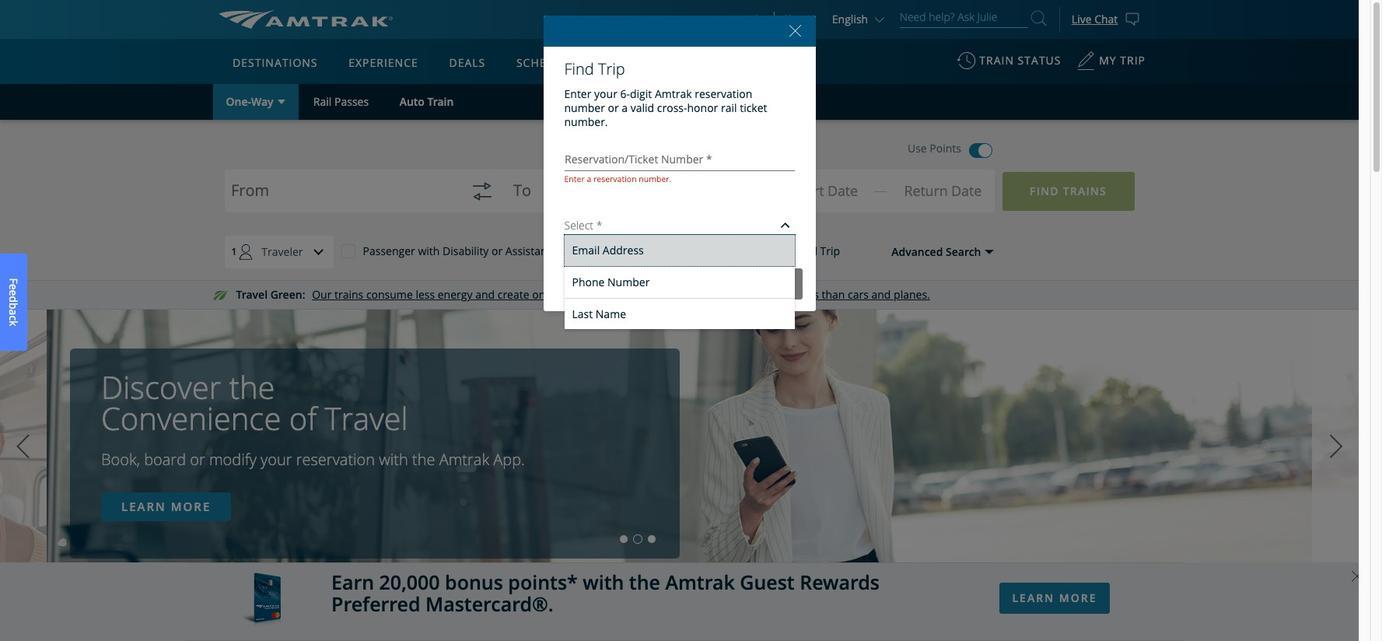 Task type: locate. For each thing, give the bounding box(es) containing it.
0 vertical spatial travel
[[236, 287, 268, 302]]

learn more link
[[999, 582, 1111, 614]]

a left per-
[[683, 287, 689, 302]]

book,
[[101, 449, 140, 470]]

the inside discover the convenience of travel
[[229, 366, 275, 408]]

or inside find trip enter your 6-digit amtrak reservation number or a valid cross-honor rail ticket number.
[[608, 100, 619, 115]]

passenger-
[[713, 287, 769, 302]]

1 horizontal spatial reservation
[[594, 173, 637, 184]]

b
[[6, 303, 21, 309]]

travel right of
[[325, 397, 408, 440]]

0 horizontal spatial number.
[[564, 114, 608, 129]]

to 'edit required blank' element
[[513, 186, 734, 207]]

or right disability on the top of the page
[[492, 244, 503, 258]]

board
[[144, 449, 186, 470]]

or right board
[[190, 449, 205, 470]]

trip inside button
[[821, 243, 840, 258]]

last name
[[572, 306, 626, 321]]

list box containing email address
[[564, 235, 795, 329]]

regions map image
[[277, 130, 650, 348]]

needed?
[[562, 244, 606, 258]]

1 vertical spatial number.
[[639, 173, 672, 184]]

email
[[572, 243, 600, 258]]

number. down reservation/ticket number field
[[639, 173, 672, 184]]

0 horizontal spatial reservation
[[296, 449, 375, 470]]

sign in button
[[783, 12, 817, 26]]

0 vertical spatial your
[[594, 86, 618, 101]]

0 vertical spatial the
[[229, 366, 275, 408]]

learn more
[[1013, 590, 1097, 605]]

live chat button
[[1060, 0, 1152, 39]]

enter
[[564, 86, 592, 101], [564, 173, 585, 184]]

2 vertical spatial reservation
[[296, 449, 375, 470]]

earn 20,000 bonus points* with the amtrak guest rewards preferred mastercard®.
[[331, 568, 880, 617]]

your
[[594, 86, 618, 101], [261, 449, 292, 470]]

2 horizontal spatial or
[[608, 100, 619, 115]]

2 and from the left
[[872, 287, 891, 302]]

find trip document
[[543, 14, 816, 329]]

enter up to 'edit required blank' element
[[564, 173, 585, 184]]

of
[[289, 397, 317, 440]]

your left 6-
[[594, 86, 618, 101]]

train status
[[980, 53, 1062, 68]]

app.
[[494, 449, 525, 470]]

0 vertical spatial trip
[[598, 58, 625, 79]]

from 'edit required blank' element
[[231, 186, 451, 207]]

1 horizontal spatial travel
[[325, 397, 408, 440]]

number.
[[564, 114, 608, 129], [639, 173, 672, 184]]

0 vertical spatial with
[[418, 244, 440, 258]]

1 enter from the top
[[564, 86, 592, 101]]

travel green: our trains consume less energy and create on average less emissions on a per-passenger-mile basis than cars and planes.
[[236, 287, 930, 302]]

1 vertical spatial guest
[[740, 568, 795, 595]]

2 vertical spatial with
[[583, 568, 624, 595]]

1 vertical spatial the
[[412, 449, 435, 470]]

learn
[[121, 499, 166, 514]]

guest inside 'guest rewards' popup button
[[615, 55, 653, 70]]

trip for find
[[598, 58, 625, 79]]

2 horizontal spatial the
[[629, 568, 661, 595]]

green:
[[271, 287, 305, 302]]

reservation down of
[[296, 449, 375, 470]]

mastercard®.
[[426, 591, 554, 617]]

my trip button
[[1077, 46, 1146, 84]]

chat
[[1095, 11, 1118, 26]]

trip up 6-
[[598, 58, 625, 79]]

trip right add
[[821, 243, 840, 258]]

enter down the find
[[564, 86, 592, 101]]

0 horizontal spatial your
[[261, 449, 292, 470]]

energy
[[438, 287, 473, 302]]

0 horizontal spatial less
[[416, 287, 435, 302]]

schedules
[[517, 55, 584, 70]]

list box
[[564, 235, 795, 329]]

more
[[171, 499, 211, 514]]

e up d
[[6, 284, 21, 290]]

join
[[746, 12, 765, 26]]

a inside button
[[6, 309, 21, 315]]

2 vertical spatial the
[[629, 568, 661, 595]]

on
[[532, 287, 546, 302], [667, 287, 680, 302]]

Passenger with Disability or Assistance Needed? checkbox
[[341, 244, 355, 258]]

or left 6-
[[608, 100, 619, 115]]

0 horizontal spatial travel
[[236, 287, 268, 302]]

and
[[476, 287, 495, 302], [872, 287, 891, 302]]

amtrak
[[655, 86, 692, 101], [439, 449, 489, 470], [666, 568, 735, 595]]

train status link
[[957, 46, 1062, 84]]

train
[[980, 53, 1015, 68]]

0 vertical spatial number.
[[564, 114, 608, 129]]

your right modify
[[261, 449, 292, 470]]

0 vertical spatial amtrak
[[655, 86, 692, 101]]

0 horizontal spatial and
[[476, 287, 495, 302]]

2 on from the left
[[667, 287, 680, 302]]

rewards
[[656, 55, 712, 70], [800, 568, 880, 595]]

learn more
[[121, 499, 211, 514]]

learn more link
[[101, 493, 231, 521]]

with
[[418, 244, 440, 258], [379, 449, 408, 470], [583, 568, 624, 595]]

a up to 'edit required blank' element
[[587, 173, 592, 184]]

1 horizontal spatial your
[[594, 86, 618, 101]]

trip
[[598, 58, 625, 79], [821, 243, 840, 258]]

auto train
[[400, 94, 454, 109]]

find
[[564, 58, 594, 79]]

average
[[548, 287, 589, 302]]

a up the k
[[6, 309, 21, 315]]

amtrak inside earn 20,000 bonus points* with the amtrak guest rewards preferred mastercard®.
[[666, 568, 735, 595]]

Please enter your search item search field
[[900, 8, 1028, 28]]

0 horizontal spatial on
[[532, 287, 546, 302]]

travel
[[236, 287, 268, 302], [325, 397, 408, 440]]

a
[[622, 100, 628, 115], [587, 173, 592, 184], [683, 287, 689, 302], [6, 309, 21, 315]]

bonus
[[445, 568, 503, 595]]

0 vertical spatial enter
[[564, 86, 592, 101]]

and left create
[[476, 287, 495, 302]]

banner
[[0, 0, 1371, 359]]

guest rewards button
[[609, 41, 718, 85]]

application
[[277, 130, 650, 348]]

rail
[[721, 100, 737, 115]]

2 enter from the top
[[564, 173, 585, 184]]

less left energy
[[416, 287, 435, 302]]

0 vertical spatial rewards
[[656, 55, 712, 70]]

discover
[[101, 366, 221, 408]]

find trip dialog
[[543, 14, 816, 329]]

english button
[[832, 12, 888, 26]]

amtrak for 20,000
[[666, 568, 735, 595]]

0 vertical spatial reservation
[[695, 86, 753, 101]]

and right the cars at right top
[[872, 287, 891, 302]]

enter a reservation number.
[[564, 173, 672, 184]]

1 vertical spatial or
[[492, 244, 503, 258]]

1 horizontal spatial on
[[667, 287, 680, 302]]

destinations button
[[226, 41, 324, 85]]

amtrak inside find trip enter your 6-digit amtrak reservation number or a valid cross-honor rail ticket number.
[[655, 86, 692, 101]]

1 horizontal spatial the
[[412, 449, 435, 470]]

less up last name
[[591, 287, 611, 302]]

number. down the find
[[564, 114, 608, 129]]

0 horizontal spatial guest
[[615, 55, 653, 70]]

consume
[[366, 287, 413, 302]]

2 vertical spatial or
[[190, 449, 205, 470]]

last name option
[[564, 298, 795, 329]]

phone
[[572, 275, 605, 290]]

1 horizontal spatial with
[[418, 244, 440, 258]]

digit
[[630, 86, 652, 101]]

0 horizontal spatial with
[[379, 449, 408, 470]]

0 vertical spatial or
[[608, 100, 619, 115]]

0 horizontal spatial rewards
[[656, 55, 712, 70]]

1 horizontal spatial rewards
[[800, 568, 880, 595]]

or
[[608, 100, 619, 115], [492, 244, 503, 258], [190, 449, 205, 470]]

travel right amtrak sustains leaf icon
[[236, 287, 268, 302]]

e down f
[[6, 290, 21, 296]]

1 horizontal spatial trip
[[821, 243, 840, 258]]

my trip
[[1100, 53, 1146, 68]]

guest inside earn 20,000 bonus points* with the amtrak guest rewards preferred mastercard®.
[[740, 568, 795, 595]]

1 horizontal spatial guest
[[740, 568, 795, 595]]

2 horizontal spatial reservation
[[695, 86, 753, 101]]

earn
[[331, 568, 374, 595]]

e
[[6, 284, 21, 290], [6, 290, 21, 296]]

1 vertical spatial enter
[[564, 173, 585, 184]]

1 vertical spatial your
[[261, 449, 292, 470]]

phone number option
[[564, 266, 795, 298]]

1 horizontal spatial less
[[591, 287, 611, 302]]

on left per-
[[667, 287, 680, 302]]

1 vertical spatial travel
[[325, 397, 408, 440]]

switch departure and arrival stations. image
[[464, 173, 501, 210]]

assistance
[[506, 244, 559, 258]]

1 vertical spatial rewards
[[800, 568, 880, 595]]

less
[[416, 287, 435, 302], [591, 287, 611, 302]]

1 vertical spatial trip
[[821, 243, 840, 258]]

close image
[[789, 25, 801, 37]]

reservation up to 'edit required blank' element
[[594, 173, 637, 184]]

2 vertical spatial amtrak
[[666, 568, 735, 595]]

add
[[797, 243, 818, 258]]

0 vertical spatial guest
[[615, 55, 653, 70]]

auto
[[400, 94, 425, 109]]

a left valid on the top
[[622, 100, 628, 115]]

email address option
[[564, 235, 795, 266]]

reservation right cross-
[[695, 86, 753, 101]]

search icon image
[[1032, 8, 1047, 29]]

0 horizontal spatial the
[[229, 366, 275, 408]]

status
[[1018, 53, 1062, 68]]

0 horizontal spatial trip
[[598, 58, 625, 79]]

2 horizontal spatial with
[[583, 568, 624, 595]]

1 horizontal spatial and
[[872, 287, 891, 302]]

the
[[229, 366, 275, 408], [412, 449, 435, 470], [629, 568, 661, 595]]

2 e from the top
[[6, 290, 21, 296]]

passenger with disability or assistance needed?
[[363, 244, 606, 258]]

book, board or modify your reservation with the amtrak app.
[[101, 449, 525, 470]]

trip inside find trip enter your 6-digit amtrak reservation number or a valid cross-honor rail ticket number.
[[598, 58, 625, 79]]

on right create
[[532, 287, 546, 302]]



Task type: vqa. For each thing, say whether or not it's contained in the screenshot.
riding on the top
no



Task type: describe. For each thing, give the bounding box(es) containing it.
travel inside discover the convenience of travel
[[325, 397, 408, 440]]

amtrak guest rewards preferred mastercard image
[[242, 572, 281, 631]]

experience
[[349, 55, 418, 70]]

cross-
[[657, 100, 687, 115]]

f e e d b a c k button
[[0, 253, 27, 351]]

reservation inside find trip enter your 6-digit amtrak reservation number or a valid cross-honor rail ticket number.
[[695, 86, 753, 101]]

c
[[6, 315, 21, 320]]

last
[[572, 306, 593, 321]]

convenience
[[101, 397, 281, 440]]

1 horizontal spatial number.
[[639, 173, 672, 184]]

a inside find trip enter your 6-digit amtrak reservation number or a valid cross-honor rail ticket number.
[[622, 100, 628, 115]]

your inside find trip enter your 6-digit amtrak reservation number or a valid cross-honor rail ticket number.
[[594, 86, 618, 101]]

1 less from the left
[[416, 287, 435, 302]]

create
[[498, 287, 530, 302]]

points*
[[508, 568, 578, 595]]

1 vertical spatial amtrak
[[439, 449, 489, 470]]

2 less from the left
[[591, 287, 611, 302]]

planes.
[[894, 287, 930, 302]]

phone number
[[572, 275, 650, 290]]

f
[[6, 278, 21, 284]]

rail passes
[[313, 94, 369, 109]]

number. inside find trip enter your 6-digit amtrak reservation number or a valid cross-honor rail ticket number.
[[564, 114, 608, 129]]

6-
[[620, 86, 630, 101]]

Reservation/Ticket Number field
[[564, 152, 795, 166]]

address
[[603, 243, 644, 258]]

disability
[[443, 244, 489, 258]]

ticket
[[740, 100, 768, 115]]

choose a slide to display tab list
[[0, 535, 659, 543]]

passes
[[335, 94, 369, 109]]

trip for add
[[821, 243, 840, 258]]

join button
[[737, 12, 775, 26]]

rail
[[313, 94, 332, 109]]

1 on from the left
[[532, 287, 546, 302]]

slide 3 tab
[[648, 535, 656, 543]]

banner containing live chat
[[0, 0, 1371, 359]]

rewards inside earn 20,000 bonus points* with the amtrak guest rewards preferred mastercard®.
[[800, 568, 880, 595]]

live chat
[[1072, 11, 1118, 26]]

1 horizontal spatial or
[[492, 244, 503, 258]]

list box inside find trip dialog
[[564, 235, 795, 329]]

train
[[428, 94, 454, 109]]

auto train link
[[384, 84, 470, 120]]

schedules link
[[510, 39, 590, 84]]

slide 1 tab
[[620, 535, 628, 543]]

my
[[1100, 53, 1117, 68]]

f e e d b a c k
[[6, 278, 21, 326]]

amtrak image
[[219, 10, 393, 29]]

more
[[1060, 590, 1097, 605]]

destinations
[[233, 55, 318, 70]]

application inside "banner"
[[277, 130, 650, 348]]

k
[[6, 320, 21, 326]]

trip
[[1121, 53, 1146, 68]]

live
[[1072, 11, 1092, 26]]

preferred
[[331, 591, 421, 617]]

plus icon image
[[776, 244, 790, 258]]

amtrak for trip
[[655, 86, 692, 101]]

1 vertical spatial with
[[379, 449, 408, 470]]

mile
[[769, 287, 790, 302]]

modify
[[209, 449, 257, 470]]

english
[[832, 12, 868, 26]]

amtrak sustains leaf icon image
[[213, 291, 228, 301]]

d
[[6, 296, 21, 303]]

slide 2 tab
[[634, 535, 642, 543]]

passenger
[[363, 244, 415, 258]]

with inside earn 20,000 bonus points* with the amtrak guest rewards preferred mastercard®.
[[583, 568, 624, 595]]

emissions
[[614, 287, 664, 302]]

honor
[[687, 100, 718, 115]]

basis
[[793, 287, 819, 302]]

more information about accessible travel requests. image
[[606, 246, 622, 258]]

email address
[[572, 243, 644, 258]]

1 vertical spatial reservation
[[594, 173, 637, 184]]

than
[[822, 287, 845, 302]]

number
[[608, 275, 650, 290]]

rail passes button
[[298, 84, 384, 120]]

add trip button
[[745, 236, 872, 266]]

our trains consume less energy and create on average less emissions on a per-passenger-mile basis than cars and planes. link
[[312, 287, 930, 302]]

in
[[807, 12, 817, 26]]

sign in
[[783, 12, 817, 26]]

next image
[[1325, 427, 1348, 466]]

our
[[312, 287, 332, 302]]

learn
[[1013, 590, 1055, 605]]

enter inside find trip enter your 6-digit amtrak reservation number or a valid cross-honor rail ticket number.
[[564, 86, 592, 101]]

name
[[596, 306, 626, 321]]

0 horizontal spatial or
[[190, 449, 205, 470]]

deals button
[[443, 41, 492, 85]]

deals
[[449, 55, 486, 70]]

experience button
[[342, 41, 425, 85]]

trains
[[335, 287, 364, 302]]

20,000
[[379, 568, 440, 595]]

previous image
[[11, 427, 35, 466]]

1 and from the left
[[476, 287, 495, 302]]

number
[[564, 100, 605, 115]]

sign
[[783, 12, 804, 26]]

1 e from the top
[[6, 284, 21, 290]]

per-
[[692, 287, 713, 302]]

rewards inside 'guest rewards' popup button
[[656, 55, 712, 70]]

the inside earn 20,000 bonus points* with the amtrak guest rewards preferred mastercard®.
[[629, 568, 661, 595]]

discover the convenience of travel
[[101, 366, 408, 440]]

add trip
[[797, 243, 840, 258]]



